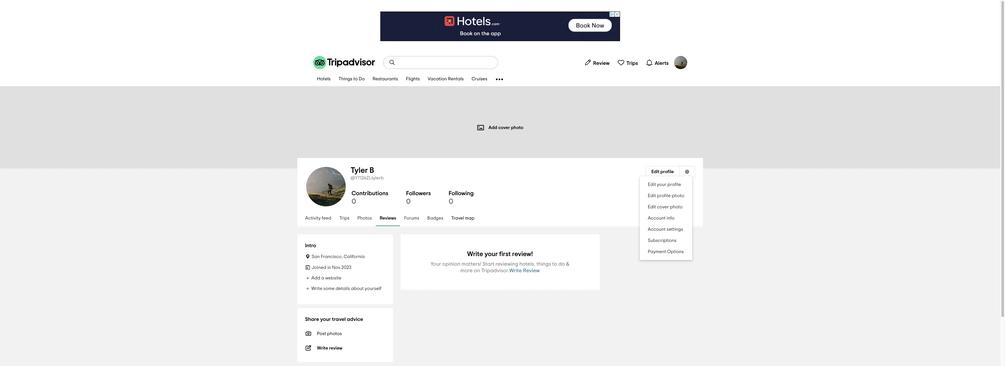 Task type: vqa. For each thing, say whether or not it's contained in the screenshot.
"cover"
yes



Task type: locate. For each thing, give the bounding box(es) containing it.
0 vertical spatial trips link
[[615, 56, 641, 69]]

0 vertical spatial to
[[354, 77, 358, 82]]

payment options link
[[640, 246, 692, 258]]

travel map link
[[447, 211, 479, 226]]

trips link
[[615, 56, 641, 69], [336, 211, 354, 226]]

san francisco, california
[[312, 255, 365, 259]]

0 vertical spatial profile
[[661, 170, 674, 174]]

edit inside edit profile button
[[652, 170, 660, 174]]

trips link right feed
[[336, 211, 354, 226]]

b
[[370, 167, 374, 175]]

start
[[483, 262, 495, 267]]

1 vertical spatial trips link
[[336, 211, 354, 226]]

hotels link
[[313, 72, 335, 86]]

your
[[657, 182, 666, 187], [485, 251, 498, 258], [320, 317, 331, 322]]

None search field
[[384, 57, 498, 69]]

write down reviewing on the bottom of page
[[509, 268, 522, 273]]

1 horizontal spatial add
[[489, 125, 497, 130]]

1 horizontal spatial your
[[485, 251, 498, 258]]

y7126zltylerb
[[355, 176, 384, 181]]

activity feed
[[305, 216, 331, 221]]

0 down followers
[[406, 198, 411, 205]]

0 for followers 0
[[406, 198, 411, 205]]

restaurants
[[373, 77, 398, 82]]

profile down edit your profile at the right
[[657, 194, 671, 198]]

activity feed link
[[301, 211, 336, 226]]

vacation
[[428, 77, 447, 82]]

1 vertical spatial your
[[485, 251, 498, 258]]

0 horizontal spatial your
[[320, 317, 331, 322]]

trips right feed
[[339, 216, 350, 221]]

0 horizontal spatial add
[[311, 276, 320, 281]]

account left info at the right of page
[[648, 216, 666, 221]]

hotels,
[[520, 262, 536, 267]]

travel
[[332, 317, 346, 322]]

0 inside contributions 0
[[352, 198, 356, 205]]

vacation rentals
[[428, 77, 464, 82]]

to
[[354, 77, 358, 82], [552, 262, 557, 267]]

0 for following 0
[[449, 198, 453, 205]]

profile inside edit profile button
[[661, 170, 674, 174]]

0 vertical spatial cover
[[498, 125, 510, 130]]

write inside write review link
[[317, 346, 328, 351]]

1 horizontal spatial to
[[552, 262, 557, 267]]

followers
[[406, 191, 431, 197]]

1 vertical spatial add
[[311, 276, 320, 281]]

your up edit profile photo
[[657, 182, 666, 187]]

your up "start"
[[485, 251, 498, 258]]

edit profile photo
[[648, 194, 684, 198]]

0 vertical spatial your
[[657, 182, 666, 187]]

write for write your first review!
[[467, 251, 483, 258]]

options
[[667, 250, 684, 254]]

cover for edit
[[657, 205, 669, 210]]

account inside "link"
[[648, 227, 666, 232]]

alerts link
[[643, 56, 672, 69]]

edit down edit your profile at the right
[[648, 194, 656, 198]]

1 horizontal spatial review
[[593, 60, 610, 66]]

2 vertical spatial profile
[[657, 194, 671, 198]]

edit cover photo
[[648, 205, 683, 210]]

0 inside following 0
[[449, 198, 453, 205]]

1 vertical spatial to
[[552, 262, 557, 267]]

a
[[321, 276, 324, 281]]

0 vertical spatial trips
[[627, 60, 638, 66]]

1 vertical spatial review
[[523, 268, 540, 273]]

profile up edit profile photo
[[667, 182, 681, 187]]

2 account from the top
[[648, 227, 666, 232]]

write some details about yourself link
[[305, 287, 382, 291]]

2 0 from the left
[[406, 198, 411, 205]]

2 horizontal spatial 0
[[449, 198, 453, 205]]

1 vertical spatial photo
[[672, 194, 684, 198]]

0 vertical spatial add
[[489, 125, 497, 130]]

1 account from the top
[[648, 216, 666, 221]]

2 vertical spatial photo
[[670, 205, 683, 210]]

3 0 from the left
[[449, 198, 453, 205]]

account
[[648, 216, 666, 221], [648, 227, 666, 232]]

edit inside edit your profile link
[[648, 182, 656, 187]]

review
[[593, 60, 610, 66], [523, 268, 540, 273]]

0 down contributions
[[352, 198, 356, 205]]

photo for add cover photo
[[511, 125, 524, 130]]

to inside things to do link
[[354, 77, 358, 82]]

edit
[[652, 170, 660, 174], [648, 182, 656, 187], [648, 194, 656, 198], [648, 205, 656, 210]]

1 vertical spatial trips
[[339, 216, 350, 221]]

forums link
[[400, 211, 423, 226]]

things
[[537, 262, 551, 267]]

0 horizontal spatial to
[[354, 77, 358, 82]]

1 vertical spatial profile
[[667, 182, 681, 187]]

profile for edit profile photo
[[657, 194, 671, 198]]

0 horizontal spatial 0
[[352, 198, 356, 205]]

0 down following on the bottom of page
[[449, 198, 453, 205]]

write inside write review button
[[509, 268, 522, 273]]

photos link
[[354, 211, 376, 226]]

0 horizontal spatial trips link
[[336, 211, 354, 226]]

contributions
[[352, 191, 388, 197]]

0 inside followers 0
[[406, 198, 411, 205]]

write for write some details about yourself
[[311, 287, 323, 291]]

2 horizontal spatial your
[[657, 182, 666, 187]]

add a website link
[[305, 276, 341, 281]]

trips
[[627, 60, 638, 66], [339, 216, 350, 221]]

some
[[324, 287, 335, 291]]

subscriptions
[[648, 238, 677, 243]]

search image
[[389, 59, 395, 66]]

matters!
[[462, 262, 481, 267]]

account settings link
[[640, 224, 692, 235]]

1 horizontal spatial trips link
[[615, 56, 641, 69]]

edit down edit profile "link"
[[648, 182, 656, 187]]

add cover photo
[[489, 125, 524, 130]]

add a website
[[311, 276, 341, 281]]

settings
[[667, 227, 683, 232]]

profile
[[661, 170, 674, 174], [667, 182, 681, 187], [657, 194, 671, 198]]

profile inside edit your profile link
[[667, 182, 681, 187]]

advice
[[347, 317, 363, 322]]

account down account info on the bottom of the page
[[648, 227, 666, 232]]

post photos button
[[305, 329, 385, 337]]

california
[[344, 255, 365, 259]]

your opinion matters! start reviewing hotels, things to do & more on tripadvisor.
[[431, 262, 570, 273]]

0 horizontal spatial trips
[[339, 216, 350, 221]]

joined in nov 2023
[[312, 266, 351, 270]]

review
[[329, 346, 343, 351]]

edit for edit your profile
[[648, 182, 656, 187]]

add
[[489, 125, 497, 130], [311, 276, 320, 281]]

account for account settings
[[648, 227, 666, 232]]

edit up account info on the bottom of the page
[[648, 205, 656, 210]]

profile for edit profile
[[661, 170, 674, 174]]

0 horizontal spatial review
[[523, 268, 540, 273]]

trips link for photos link
[[336, 211, 354, 226]]

0
[[352, 198, 356, 205], [406, 198, 411, 205], [449, 198, 453, 205]]

francisco,
[[321, 255, 343, 259]]

cover for add
[[498, 125, 510, 130]]

forums
[[404, 216, 419, 221]]

your for edit
[[657, 182, 666, 187]]

do
[[559, 262, 565, 267]]

trips link for alerts link
[[615, 56, 641, 69]]

1 0 from the left
[[352, 198, 356, 205]]

profile up edit your profile link at right
[[661, 170, 674, 174]]

on
[[474, 268, 480, 273]]

cover
[[498, 125, 510, 130], [657, 205, 669, 210]]

1 horizontal spatial cover
[[657, 205, 669, 210]]

0 horizontal spatial cover
[[498, 125, 510, 130]]

0 for contributions 0
[[352, 198, 356, 205]]

add for add cover photo
[[489, 125, 497, 130]]

write down a
[[311, 287, 323, 291]]

1 vertical spatial account
[[648, 227, 666, 232]]

post photos
[[317, 332, 342, 336]]

intro
[[305, 243, 316, 248]]

your left travel
[[320, 317, 331, 322]]

activity
[[305, 216, 321, 221]]

1 horizontal spatial 0
[[406, 198, 411, 205]]

0 vertical spatial account
[[648, 216, 666, 221]]

trips left alerts link
[[627, 60, 638, 66]]

write some details about yourself
[[311, 287, 382, 291]]

2 vertical spatial your
[[320, 317, 331, 322]]

joined
[[312, 266, 326, 270]]

flights link
[[402, 72, 424, 86]]

&
[[566, 262, 570, 267]]

0 vertical spatial photo
[[511, 125, 524, 130]]

your
[[431, 262, 441, 267]]

do
[[359, 77, 365, 82]]

write up matters!
[[467, 251, 483, 258]]

post
[[317, 332, 326, 336]]

1 vertical spatial cover
[[657, 205, 669, 210]]

edit up edit your profile at the right
[[652, 170, 660, 174]]

restaurants link
[[369, 72, 402, 86]]

trips link left alerts link
[[615, 56, 641, 69]]

write left review
[[317, 346, 328, 351]]



Task type: describe. For each thing, give the bounding box(es) containing it.
2023
[[341, 266, 351, 270]]

0 vertical spatial review
[[593, 60, 610, 66]]

more
[[461, 268, 473, 273]]

edit profile button
[[646, 166, 679, 178]]

write review link
[[305, 344, 385, 352]]

review link
[[582, 56, 612, 69]]

edit for edit cover photo
[[648, 205, 656, 210]]

following
[[449, 191, 474, 197]]

tripadvisor.
[[481, 268, 509, 273]]

edit profile
[[652, 170, 674, 174]]

advertisement region
[[380, 12, 620, 41]]

tripadvisor image
[[313, 56, 375, 69]]

first
[[499, 251, 511, 258]]

about
[[351, 287, 364, 291]]

in
[[327, 266, 331, 270]]

add for add a website
[[311, 276, 320, 281]]

nov
[[332, 266, 340, 270]]

reviews link
[[376, 211, 400, 226]]

travel
[[451, 216, 464, 221]]

contributions 0
[[352, 191, 388, 205]]

your for share
[[320, 317, 331, 322]]

your for write
[[485, 251, 498, 258]]

things
[[339, 77, 353, 82]]

payment options
[[648, 250, 684, 254]]

write review button
[[509, 267, 540, 274]]

write for write review
[[509, 268, 522, 273]]

tyler
[[351, 167, 368, 175]]

edit profile link
[[646, 166, 679, 178]]

to inside the your opinion matters! start reviewing hotels, things to do & more on tripadvisor.
[[552, 262, 557, 267]]

subscriptions link
[[640, 235, 692, 246]]

travel map
[[451, 216, 475, 221]]

vacation rentals link
[[424, 72, 468, 86]]

edit your profile
[[648, 182, 681, 187]]

flights
[[406, 77, 420, 82]]

badges link
[[423, 211, 447, 226]]

followers 0
[[406, 191, 431, 205]]

write review
[[317, 346, 343, 351]]

edit for edit profile photo
[[648, 194, 656, 198]]

tyler b y7126zltylerb
[[351, 167, 384, 181]]

payment
[[648, 250, 666, 254]]

share
[[305, 317, 319, 322]]

opinion
[[442, 262, 461, 267]]

edit for edit profile
[[652, 170, 660, 174]]

1 horizontal spatial trips
[[627, 60, 638, 66]]

write for write review
[[317, 346, 328, 351]]

account info link
[[640, 213, 692, 224]]

share your travel advice
[[305, 317, 363, 322]]

photos
[[357, 216, 372, 221]]

alerts
[[655, 60, 669, 66]]

hotels
[[317, 77, 331, 82]]

yourself
[[365, 287, 382, 291]]

photo for edit cover photo
[[670, 205, 683, 210]]

map
[[465, 216, 475, 221]]

rentals
[[448, 77, 464, 82]]

photos
[[327, 332, 342, 336]]

info
[[667, 216, 675, 221]]

following 0
[[449, 191, 474, 205]]

cruises link
[[468, 72, 491, 86]]

write your first review!
[[467, 251, 533, 258]]

reviewing
[[496, 262, 518, 267]]

website
[[325, 276, 341, 281]]

feed
[[322, 216, 331, 221]]

badges
[[427, 216, 444, 221]]

account for account info
[[648, 216, 666, 221]]

profile picture image
[[674, 56, 687, 69]]

edit your profile link
[[640, 179, 692, 190]]

photo for edit profile photo
[[672, 194, 684, 198]]

san
[[312, 255, 320, 259]]

account info
[[648, 216, 675, 221]]

review!
[[512, 251, 533, 258]]

things to do
[[339, 77, 365, 82]]

review inside button
[[523, 268, 540, 273]]

things to do link
[[335, 72, 369, 86]]

cruises
[[472, 77, 487, 82]]

account settings
[[648, 227, 683, 232]]



